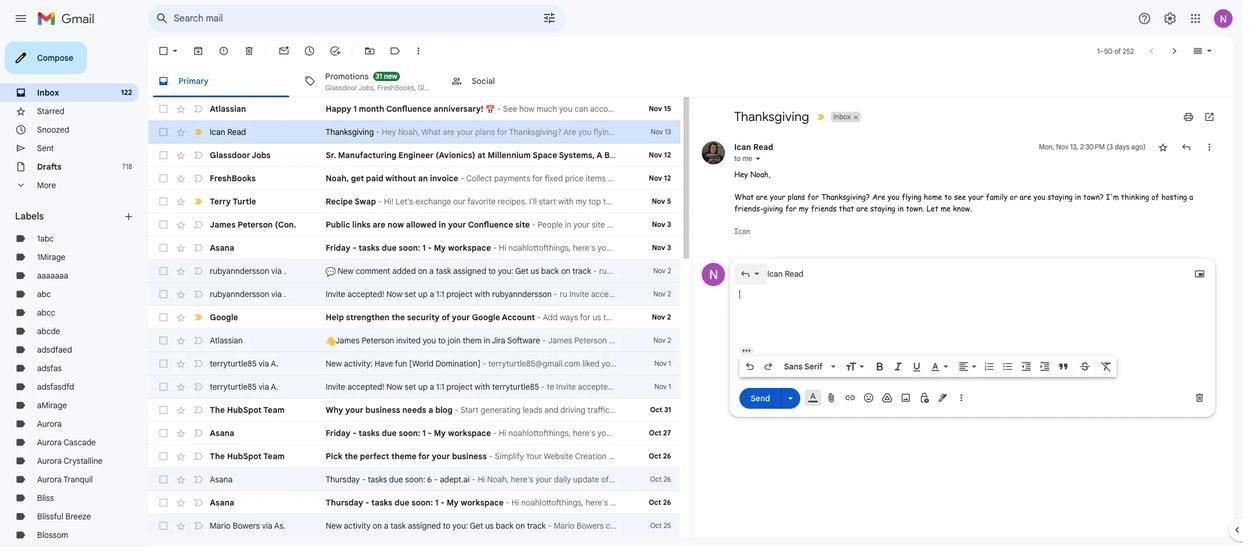 Task type: locate. For each thing, give the bounding box(es) containing it.
staying left the town?
[[1048, 192, 1073, 202]]

2 vertical spatial 26
[[663, 499, 672, 507]]

the for why your business needs a blog -
[[210, 405, 225, 416]]

26 for pick the perfect theme for your business
[[663, 452, 672, 461]]

task
[[436, 266, 451, 277], [391, 521, 406, 532]]

0 horizontal spatial read
[[227, 127, 246, 137]]

tasks down perfect
[[368, 475, 387, 485]]

2 for rubyanndersson via .
[[668, 267, 672, 275]]

1 horizontal spatial me
[[941, 203, 951, 214]]

1mirage link
[[37, 252, 66, 263]]

Not starred checkbox
[[1158, 141, 1170, 153]]

jobs
[[252, 150, 271, 161]]

0 vertical spatial with
[[475, 289, 490, 300]]

atlassian
[[210, 104, 246, 114], [210, 336, 243, 346]]

nov 5
[[652, 197, 672, 206]]

0 vertical spatial 1:1
[[437, 289, 445, 300]]

adsfasdfd
[[37, 382, 74, 393]]

set down new activity: have fun [world domination] -
[[405, 382, 416, 393]]

14 row from the top
[[148, 399, 681, 422]]

0 vertical spatial project
[[447, 289, 473, 300]]

0 vertical spatial me
[[743, 154, 753, 163]]

1 vertical spatial the
[[345, 452, 358, 462]]

1 vertical spatial a.
[[271, 382, 278, 393]]

1 12 from the top
[[664, 151, 672, 159]]

of right security
[[442, 313, 450, 323]]

0 horizontal spatial you
[[423, 336, 436, 346]]

0 horizontal spatial peterson
[[238, 220, 273, 230]]

apply
[[845, 150, 869, 161]]

read up glassdoor jobs
[[227, 127, 246, 137]]

undo ‪(⌘z)‬ image
[[745, 361, 756, 373]]

0 horizontal spatial us
[[486, 521, 494, 532]]

domination]
[[436, 359, 481, 369]]

gmail image
[[37, 7, 100, 30]]

1 aurora from the top
[[37, 419, 62, 430]]

2 a. from the top
[[271, 382, 278, 393]]

31 up 27
[[665, 406, 672, 415]]

snooze image
[[304, 45, 315, 57]]

👋 image
[[326, 337, 336, 347]]

2 up from the top
[[418, 382, 428, 393]]

indent more ‪(⌘])‬ image
[[1040, 361, 1051, 373]]

asana for thursday - tasks due soon: 1 - my workspace
[[210, 498, 235, 509]]

1 vertical spatial me
[[941, 203, 951, 214]]

days
[[1115, 143, 1130, 151]]

0 horizontal spatial inbox
[[37, 88, 59, 98]]

row down "engineer"
[[148, 167, 681, 190]]

1 a. from the top
[[271, 359, 278, 369]]

with for terryturtle85
[[475, 382, 490, 393]]

1 vertical spatial 12
[[664, 174, 672, 183]]

with down new comment added on a task assigned to you: get us back on track
[[475, 289, 490, 300]]

assigned up invite accepted! now set up a 1:1 project with rubyanndersson - at the left bottom of page
[[454, 266, 487, 277]]

0 vertical spatial the
[[392, 313, 405, 323]]

aurora up bliss link
[[37, 475, 62, 485]]

1 vertical spatial inbox
[[834, 113, 851, 121]]

primary
[[179, 76, 209, 86]]

type of response image
[[740, 268, 752, 280]]

1 up from the top
[[418, 289, 428, 300]]

oct down the oct 27
[[649, 452, 662, 461]]

1 vertical spatial staying
[[871, 203, 896, 214]]

nov 12 for freshbooks
[[649, 174, 672, 183]]

new for new comment added on a task assigned to you: get us back on track
[[338, 266, 354, 277]]

None search field
[[148, 5, 566, 32]]

underline ‪(⌘u)‬ image
[[912, 362, 923, 373]]

noah, get paid without an invoice -
[[326, 173, 467, 184]]

you: up account
[[498, 266, 514, 277]]

nov 3 for public links are now allowed in your confluence site -
[[652, 220, 672, 229]]

1 vertical spatial team
[[263, 452, 285, 462]]

thursday up activity
[[326, 498, 363, 509]]

row containing mario bowers via as.
[[148, 515, 681, 538]]

0 horizontal spatial you:
[[453, 521, 468, 532]]

2 invite from the top
[[326, 382, 346, 393]]

inbox inside button
[[834, 113, 851, 121]]

1 thursday from the top
[[326, 475, 360, 485]]

0 vertical spatial thursday
[[326, 475, 360, 485]]

month
[[359, 104, 385, 114]]

blossom
[[37, 531, 68, 541]]

attach files image
[[826, 393, 838, 404]]

task down thursday - tasks due soon: 1 - my workspace -
[[391, 521, 406, 532]]

thanksgiving main content
[[148, 37, 1235, 547]]

the hubspot team for why
[[210, 405, 285, 416]]

business
[[366, 405, 401, 416], [452, 452, 487, 462]]

noah, right hi
[[487, 475, 509, 485]]

you:
[[498, 266, 514, 277], [453, 521, 468, 532]]

you
[[1034, 192, 1046, 202], [423, 336, 436, 346]]

the hubspot team for pick
[[210, 452, 285, 462]]

your right the why
[[346, 405, 364, 416]]

1 horizontal spatial you
[[1034, 192, 1046, 202]]

hey noah,
[[735, 169, 771, 180]]

4 row from the top
[[148, 167, 681, 190]]

💬 image
[[326, 267, 336, 277]]

12 row from the top
[[148, 353, 681, 376]]

invoice
[[430, 173, 459, 184]]

family
[[987, 192, 1008, 202]]

0 horizontal spatial 31
[[376, 72, 382, 80]]

1 nov 1 from the top
[[655, 360, 672, 368]]

cascade
[[64, 438, 96, 448]]

you flying
[[888, 192, 922, 202]]

1 vertical spatial you
[[423, 336, 436, 346]]

0 vertical spatial 12
[[664, 151, 672, 159]]

the
[[392, 313, 405, 323], [345, 452, 358, 462]]

0 vertical spatial accepted!
[[348, 289, 385, 300]]

assigned
[[454, 266, 487, 277], [408, 521, 441, 532]]

me left show details image
[[743, 154, 753, 163]]

1 26 from the top
[[663, 452, 672, 461]]

19 row from the top
[[148, 515, 681, 538]]

0 horizontal spatial back
[[496, 521, 514, 532]]

7 row from the top
[[148, 237, 681, 260]]

row down thursday - tasks due soon: 1 - my workspace -
[[148, 515, 681, 538]]

0 vertical spatial you
[[1034, 192, 1046, 202]]

1 vertical spatial get
[[691, 475, 705, 485]]

1 accepted! from the top
[[348, 289, 385, 300]]

discard draft ‪(⌘⇧d)‬ image
[[1195, 393, 1206, 404]]

0 vertical spatial invite
[[326, 289, 346, 300]]

row down "needs"
[[148, 422, 681, 445]]

5
[[667, 197, 672, 206]]

mon, nov 13, 2:30 pm (3 days ago) cell
[[1040, 141, 1146, 153]]

1 vertical spatial set
[[405, 382, 416, 393]]

for inside sr. manufacturing engineer (avionics) at millennium space systems, a boeing company and 8 more jobs in los angeles, ca for you. apply now. link
[[813, 150, 825, 161]]

1 vertical spatial ican read
[[735, 142, 774, 153]]

for right 'ca'
[[813, 150, 825, 161]]

you: down adept.ai
[[453, 521, 468, 532]]

2 now from the top
[[387, 382, 403, 393]]

hey
[[735, 169, 749, 180]]

thursday down pick on the bottom of the page
[[326, 475, 360, 485]]

1 vertical spatial 1:1
[[437, 382, 445, 393]]

peterson for invited
[[362, 336, 395, 346]]

insert photo image
[[901, 393, 912, 404]]

invite accepted! now set up a 1:1 project with rubyanndersson -
[[326, 289, 560, 300]]

1 horizontal spatial inbox
[[834, 113, 851, 121]]

row up new activity on a task assigned to you: get us back on track -
[[148, 469, 794, 492]]

started
[[707, 475, 733, 485]]

2 26 from the top
[[664, 476, 672, 484]]

friday down the why
[[326, 429, 351, 439]]

oct 26 for pick the perfect theme for your business
[[649, 452, 672, 461]]

2 the from the top
[[210, 452, 225, 462]]

0 vertical spatial set
[[405, 289, 416, 300]]

26 for thursday - tasks due soon: 6 - adept.ai
[[664, 476, 672, 484]]

1 horizontal spatial james
[[336, 336, 360, 346]]

adsdfaed
[[37, 345, 72, 355]]

row up security
[[148, 283, 681, 306]]

aurora up aurora tranquil link
[[37, 456, 62, 467]]

now down added at the left of the page
[[387, 289, 403, 300]]

2 nov 12 from the top
[[649, 174, 672, 183]]

accepted! for invite accepted! now set up a 1:1 project with terryturtle85 -
[[348, 382, 385, 393]]

1 vertical spatial us
[[486, 521, 494, 532]]

drafts
[[37, 162, 62, 172]]

2 team from the top
[[263, 452, 285, 462]]

Message Body text field
[[740, 289, 1206, 339]]

4 aurora from the top
[[37, 475, 62, 485]]

support image
[[1138, 12, 1152, 26]]

5 row from the top
[[148, 190, 681, 213]]

james up activity:
[[336, 336, 360, 346]]

nov inside cell
[[1057, 143, 1069, 151]]

redo ‪(⌘y)‬ image
[[763, 361, 775, 373]]

1 nov 3 from the top
[[652, 220, 672, 229]]

aurora crystalline link
[[37, 456, 103, 467]]

social
[[472, 76, 495, 86]]

thanksgiving up angeles,
[[735, 109, 810, 125]]

the left security
[[392, 313, 405, 323]]

james peterson invited you to join them in jira software
[[336, 336, 541, 346]]

1 vertical spatial rubyanndersson via .
[[210, 289, 286, 300]]

1 vertical spatial 26
[[664, 476, 672, 484]]

12 for glassdoor jobs
[[664, 151, 672, 159]]

more button
[[0, 176, 139, 195]]

inbox
[[37, 88, 59, 98], [834, 113, 851, 121]]

settings image
[[1164, 12, 1178, 26]]

up for rubyanndersson
[[418, 289, 428, 300]]

bulleted list ‪(⌘⇧8)‬ image
[[1003, 361, 1014, 373]]

nov 2 for google
[[652, 313, 672, 322]]

get down hi
[[470, 521, 483, 532]]

1 project from the top
[[447, 289, 473, 300]]

of
[[1115, 47, 1122, 55], [1152, 192, 1160, 202], [442, 313, 450, 323], [602, 475, 609, 485]]

0 horizontal spatial noah,
[[326, 173, 349, 184]]

10 row from the top
[[148, 306, 681, 329]]

oct left 25 at the right
[[651, 522, 662, 531]]

row containing ican read
[[148, 121, 681, 144]]

new down 👋 icon on the left
[[326, 359, 342, 369]]

accepted! up strengthen
[[348, 289, 385, 300]]

hubspot for why
[[227, 405, 262, 416]]

1 1:1 from the top
[[437, 289, 445, 300]]

drafts link
[[37, 162, 62, 172]]

1 horizontal spatial track
[[573, 266, 592, 277]]

task up invite accepted! now set up a 1:1 project with rubyanndersson - at the left bottom of page
[[436, 266, 451, 277]]

1 vertical spatial friday - tasks due soon: 1 - my workspace -
[[326, 429, 499, 439]]

a
[[1190, 192, 1194, 202], [430, 266, 434, 277], [430, 289, 434, 300], [430, 382, 434, 393], [429, 405, 434, 416], [384, 521, 389, 532]]

me
[[743, 154, 753, 163], [941, 203, 951, 214]]

1 vertical spatial james
[[336, 336, 360, 346]]

more send options image
[[785, 393, 797, 404]]

thursday - tasks due soon: 1 - my workspace -
[[326, 498, 512, 509]]

invite
[[326, 289, 346, 300], [326, 382, 346, 393]]

0 vertical spatial workspace
[[448, 243, 491, 253]]

0 horizontal spatial google
[[210, 313, 238, 323]]

hubspot for pick
[[227, 452, 262, 462]]

security
[[407, 313, 440, 323]]

my down 'public links are now allowed in your confluence site -'
[[434, 243, 446, 253]]

noah,
[[751, 169, 771, 180], [326, 173, 349, 184], [487, 475, 509, 485]]

oct for new activity on a task assigned to you: get us back on track -
[[651, 522, 662, 531]]

3 2 from the top
[[667, 313, 672, 322]]

pick the perfect theme for your business -
[[326, 452, 495, 462]]

0 vertical spatial read
[[227, 127, 246, 137]]

ican up glassdoor
[[210, 127, 225, 137]]

📅 image
[[486, 105, 496, 115]]

1 team from the top
[[263, 405, 285, 416]]

of inside what are your plans for thanksgiving? are you flying home to see your family or are you staying in town? i'm thinking of hosting a friends-giving for my friends that are staying in town. let me know.
[[1152, 192, 1160, 202]]

row up 'allowed'
[[148, 190, 681, 213]]

adsfas link
[[37, 364, 62, 374]]

1:1 up blog
[[437, 382, 445, 393]]

sent link
[[37, 143, 54, 154]]

1:1 up "help strengthen the security of your google account -"
[[437, 289, 445, 300]]

nov 12 up the 'nov 5'
[[649, 174, 672, 183]]

1 vertical spatial track
[[527, 521, 546, 532]]

a right hosting
[[1190, 192, 1194, 202]]

row down "new"
[[148, 97, 681, 121]]

town?
[[1084, 192, 1104, 202]]

amirage link
[[37, 401, 67, 411]]

2 with from the top
[[475, 382, 490, 393]]

1 with from the top
[[475, 289, 490, 300]]

1 vertical spatial thanksgiving
[[326, 127, 374, 137]]

2 project from the top
[[447, 382, 473, 393]]

0 vertical spatial 3
[[668, 220, 672, 229]]

0 horizontal spatial thanksgiving
[[326, 127, 374, 137]]

for up my
[[808, 192, 819, 202]]

1 vertical spatial workspace
[[448, 429, 491, 439]]

up up security
[[418, 289, 428, 300]]

know.
[[954, 203, 973, 214]]

2 thursday from the top
[[326, 498, 363, 509]]

1 vertical spatial peterson
[[362, 336, 395, 346]]

toggle split pane mode image
[[1193, 45, 1204, 57]]

compose
[[37, 53, 73, 63]]

0 vertical spatial nov 12
[[649, 151, 672, 159]]

labels navigation
[[0, 37, 148, 547]]

1 horizontal spatial us
[[531, 266, 539, 277]]

row down 'allowed'
[[148, 237, 681, 260]]

0 vertical spatial oct 26
[[649, 452, 672, 461]]

0 horizontal spatial confluence
[[386, 104, 432, 114]]

1 vertical spatial nov 12
[[649, 174, 672, 183]]

aurora link
[[37, 419, 62, 430]]

2:30 pm
[[1081, 143, 1106, 151]]

me inside what are your plans for thanksgiving? are you flying home to see your family or are you staying in town? i'm thinking of hosting a friends-giving for my friends that are staying in town. let me know.
[[941, 203, 951, 214]]

1 vertical spatial task
[[391, 521, 406, 532]]

social tab
[[442, 65, 588, 97]]

soon: up added at the left of the page
[[399, 243, 421, 253]]

project down domination] on the bottom of page
[[447, 382, 473, 393]]

in left the town?
[[1076, 192, 1082, 202]]

1 vertical spatial invite
[[326, 382, 346, 393]]

0 vertical spatial nov 1
[[655, 360, 672, 368]]

13 row from the top
[[148, 376, 681, 399]]

0 vertical spatial ican read
[[210, 127, 246, 137]]

1 nov 12 from the top
[[649, 151, 672, 159]]

delete image
[[244, 45, 255, 57]]

your up the giving
[[770, 192, 786, 202]]

set for terryturtle85
[[405, 382, 416, 393]]

1 terryturtle85 via a. from the top
[[210, 359, 278, 369]]

toggle confidential mode image
[[919, 393, 931, 404]]

accepted! down activity:
[[348, 382, 385, 393]]

2 vertical spatial new
[[326, 521, 342, 532]]

0 vertical spatial business
[[366, 405, 401, 416]]

1 vertical spatial business
[[452, 452, 487, 462]]

hosting
[[1162, 192, 1188, 202]]

1 horizontal spatial the
[[392, 313, 405, 323]]

blissful
[[37, 512, 63, 522]]

up for terryturtle85
[[418, 382, 428, 393]]

inbox inside labels navigation
[[37, 88, 59, 98]]

2 12 from the top
[[664, 174, 672, 183]]

move to image
[[364, 45, 376, 57]]

1 horizontal spatial task
[[436, 266, 451, 277]]

up down [world
[[418, 382, 428, 393]]

0 vertical spatial james
[[210, 220, 236, 230]]

0 horizontal spatial track
[[527, 521, 546, 532]]

2 set from the top
[[405, 382, 416, 393]]

set down added at the left of the page
[[405, 289, 416, 300]]

to me
[[735, 154, 753, 163]]

sans serif option
[[782, 361, 829, 373]]

read up show details image
[[754, 142, 774, 153]]

tab list
[[148, 65, 1235, 97]]

indent less ‪(⌘[)‬ image
[[1021, 361, 1033, 373]]

row down 📅 icon
[[148, 144, 890, 167]]

2 nov 3 from the top
[[652, 244, 672, 252]]

with down domination] on the bottom of page
[[475, 382, 490, 393]]

not starred image
[[1158, 141, 1170, 153]]

1 set from the top
[[405, 289, 416, 300]]

oct left 27
[[649, 429, 662, 438]]

thanksgiving for thanksgiving -
[[326, 127, 374, 137]]

0 vertical spatial back
[[542, 266, 559, 277]]

new right 💬 image
[[338, 266, 354, 277]]

2 google from the left
[[472, 313, 500, 323]]

1 vertical spatial up
[[418, 382, 428, 393]]

row containing james peterson (con.
[[148, 213, 681, 237]]

first:
[[671, 475, 689, 485]]

1 vertical spatial now
[[387, 382, 403, 393]]

1 the hubspot team from the top
[[210, 405, 285, 416]]

row containing freshbooks
[[148, 167, 681, 190]]

0 vertical spatial friday
[[326, 243, 351, 253]]

track
[[573, 266, 592, 277], [527, 521, 546, 532]]

labels heading
[[15, 211, 123, 223]]

james peterson (con.
[[210, 220, 296, 230]]

what are your plans for thanksgiving? are you flying home to see your family or are you staying in town? i'm thinking of hosting a friends-giving for my friends that are staying in town. let me know.
[[735, 192, 1194, 214]]

get right first:
[[691, 475, 705, 485]]

aurora down "aurora" link
[[37, 438, 62, 448]]

1 the from the top
[[210, 405, 225, 416]]

1 horizontal spatial you:
[[498, 266, 514, 277]]

0 vertical spatial terryturtle85 via a.
[[210, 359, 278, 369]]

row down invite accepted! now set up a 1:1 project with terryturtle85 -
[[148, 399, 681, 422]]

row
[[148, 97, 681, 121], [148, 121, 681, 144], [148, 144, 890, 167], [148, 167, 681, 190], [148, 190, 681, 213], [148, 213, 681, 237], [148, 237, 681, 260], [148, 260, 681, 283], [148, 283, 681, 306], [148, 306, 681, 329], [148, 329, 681, 353], [148, 353, 681, 376], [148, 376, 681, 399], [148, 399, 681, 422], [148, 422, 681, 445], [148, 445, 681, 469], [148, 469, 794, 492], [148, 492, 681, 515], [148, 515, 681, 538]]

0 vertical spatial inbox
[[37, 88, 59, 98]]

aaaaaaa
[[37, 271, 68, 281]]

strikethrough ‪(⌘⇧x)‬ image
[[1080, 361, 1091, 373]]

1 . from the top
[[284, 266, 286, 277]]

james down terry
[[210, 220, 236, 230]]

software
[[508, 336, 541, 346]]

0 vertical spatial atlassian
[[210, 104, 246, 114]]

hi
[[478, 475, 485, 485]]

1 vertical spatial nov 1
[[655, 383, 672, 391]]

new for new activity: have fun [world domination] -
[[326, 359, 342, 369]]

account
[[502, 313, 535, 323]]

project down new comment added on a task assigned to you: get us back on track
[[447, 289, 473, 300]]

1mirage
[[37, 252, 66, 263]]

to left the see
[[945, 192, 953, 202]]

13,
[[1071, 143, 1079, 151]]

1 invite from the top
[[326, 289, 346, 300]]

happy 1 month confluence anniversary!
[[326, 104, 486, 114]]

invite for invite accepted! now set up a 1:1 project with terryturtle85 -
[[326, 382, 346, 393]]

perfect
[[360, 452, 389, 462]]

to up hey
[[735, 154, 741, 163]]

6 row from the top
[[148, 213, 681, 237]]

you inside what are your plans for thanksgiving? are you flying home to see your family or are you staying in town? i'm thinking of hosting a friends-giving for my friends that are staying in town. let me know.
[[1034, 192, 1046, 202]]

james for james peterson (con.
[[210, 220, 236, 230]]

a down [world
[[430, 382, 434, 393]]

row down the invited
[[148, 353, 681, 376]]

0 vertical spatial the hubspot team
[[210, 405, 285, 416]]

0 horizontal spatial james
[[210, 220, 236, 230]]

0 vertical spatial nov 3
[[652, 220, 672, 229]]

thursday for thursday - tasks due soon: 1 - my workspace -
[[326, 498, 363, 509]]

4 2 from the top
[[668, 336, 672, 345]]

1 horizontal spatial assigned
[[454, 266, 487, 277]]

1 vertical spatial accepted!
[[348, 382, 385, 393]]

formatting options toolbar
[[740, 357, 1117, 378]]

workspace up new comment added on a task assigned to you: get us back on track
[[448, 243, 491, 253]]

project
[[447, 289, 473, 300], [447, 382, 473, 393]]

show details image
[[755, 155, 762, 162]]

aurora crystalline
[[37, 456, 103, 467]]

workspace down hi
[[461, 498, 504, 509]]

None checkbox
[[158, 45, 169, 57], [158, 103, 169, 115], [158, 150, 169, 161], [158, 173, 169, 184], [158, 196, 169, 208], [158, 219, 169, 231], [158, 242, 169, 254], [158, 266, 169, 277], [158, 312, 169, 324], [158, 335, 169, 347], [158, 428, 169, 440], [158, 451, 169, 463], [158, 45, 169, 57], [158, 103, 169, 115], [158, 150, 169, 161], [158, 173, 169, 184], [158, 196, 169, 208], [158, 219, 169, 231], [158, 242, 169, 254], [158, 266, 169, 277], [158, 312, 169, 324], [158, 335, 169, 347], [158, 428, 169, 440], [158, 451, 169, 463]]

are up the giving
[[757, 192, 768, 202]]

are
[[873, 192, 886, 202]]

thanksgiving down happy
[[326, 127, 374, 137]]

rubyanndersson
[[210, 266, 270, 277], [210, 289, 270, 300], [492, 289, 552, 300]]

1 hubspot from the top
[[227, 405, 262, 416]]

2 accepted! from the top
[[348, 382, 385, 393]]

2 1:1 from the top
[[437, 382, 445, 393]]

2 for google
[[667, 313, 672, 322]]

1 3 from the top
[[668, 220, 672, 229]]

0 vertical spatial a.
[[271, 359, 278, 369]]

a up "help strengthen the security of your google account -"
[[430, 289, 434, 300]]

2 vertical spatial workspace
[[461, 498, 504, 509]]

1 2 from the top
[[668, 267, 672, 275]]

main menu image
[[14, 12, 28, 26]]

None checkbox
[[158, 126, 169, 138], [158, 289, 169, 300], [158, 358, 169, 370], [158, 382, 169, 393], [158, 405, 169, 416], [158, 474, 169, 486], [158, 498, 169, 509], [158, 521, 169, 532], [158, 126, 169, 138], [158, 289, 169, 300], [158, 358, 169, 370], [158, 382, 169, 393], [158, 405, 169, 416], [158, 474, 169, 486], [158, 498, 169, 509], [158, 521, 169, 532]]

1 vertical spatial .
[[284, 289, 286, 300]]

a inside what are your plans for thanksgiving? are you flying home to see your family or are you staying in town? i'm thinking of hosting a friends-giving for my friends that are staying in town. let me know.
[[1190, 192, 1194, 202]]

12 left and
[[664, 151, 672, 159]]

2 row from the top
[[148, 121, 681, 144]]

my right using
[[757, 475, 768, 485]]

inbox for inbox link
[[37, 88, 59, 98]]

at
[[478, 150, 486, 161]]

3 row from the top
[[148, 144, 890, 167]]

0 vertical spatial team
[[263, 405, 285, 416]]

friday - tasks due soon: 1 - my workspace - up added at the left of the page
[[326, 243, 499, 253]]

remove formatting ‪(⌘\)‬ image
[[1101, 361, 1113, 373]]

1 vertical spatial atlassian
[[210, 336, 243, 346]]

project for terryturtle85
[[447, 382, 473, 393]]

0 horizontal spatial the
[[345, 452, 358, 462]]

town.
[[906, 203, 925, 214]]

as.
[[274, 521, 286, 532]]

me right let
[[941, 203, 951, 214]]

inbox up you.
[[834, 113, 851, 121]]

row up invite accepted! now set up a 1:1 project with rubyanndersson - at the left bottom of page
[[148, 260, 681, 283]]

-
[[496, 104, 503, 114], [376, 127, 380, 137], [461, 173, 464, 184], [378, 197, 382, 207], [532, 220, 536, 230], [353, 243, 357, 253], [428, 243, 432, 253], [493, 243, 497, 253], [592, 266, 600, 277], [554, 289, 558, 300], [537, 313, 541, 323], [541, 336, 548, 346], [483, 359, 487, 369], [541, 382, 545, 393], [455, 405, 459, 416], [353, 429, 357, 439], [428, 429, 432, 439], [493, 429, 497, 439], [489, 452, 493, 462], [362, 475, 366, 485], [434, 475, 438, 485], [472, 475, 476, 485], [366, 498, 369, 509], [441, 498, 445, 509], [506, 498, 510, 509], [548, 521, 552, 532]]

0 vertical spatial staying
[[1048, 192, 1073, 202]]

friday - tasks due soon: 1 - my workspace - down "needs"
[[326, 429, 499, 439]]

business left "needs"
[[366, 405, 401, 416]]

are inside row
[[373, 220, 386, 230]]

8 row from the top
[[148, 260, 681, 283]]

2 hubspot from the top
[[227, 452, 262, 462]]

1 vertical spatial terryturtle85 via a.
[[210, 382, 278, 393]]

2 aurora from the top
[[37, 438, 62, 448]]

1 vertical spatial 31
[[665, 406, 672, 415]]

1 rubyanndersson via . from the top
[[210, 266, 286, 277]]

ican read
[[210, 127, 246, 137], [735, 142, 774, 153], [768, 269, 804, 280]]

ican up to me
[[735, 142, 752, 153]]

9 row from the top
[[148, 283, 681, 306]]

ican read up glassdoor
[[210, 127, 246, 137]]

oct left first:
[[651, 476, 662, 484]]

promotions, 31 new messages, tab
[[295, 65, 441, 97]]

tasks up comment
[[359, 243, 380, 253]]

2 3 from the top
[[668, 244, 672, 252]]

accepted! for invite accepted! now set up a 1:1 project with rubyanndersson -
[[348, 289, 385, 300]]

the
[[210, 405, 225, 416], [210, 452, 225, 462]]

thinking
[[1122, 192, 1150, 202]]

2 the hubspot team from the top
[[210, 452, 285, 462]]

1 now from the top
[[387, 289, 403, 300]]

0 horizontal spatial assigned
[[408, 521, 441, 532]]

ican read up show details image
[[735, 142, 774, 153]]

to
[[735, 154, 741, 163], [945, 192, 953, 202], [489, 266, 496, 277], [438, 336, 446, 346], [443, 521, 451, 532]]

confluence right month
[[386, 104, 432, 114]]

more image
[[413, 45, 424, 57]]

2 atlassian from the top
[[210, 336, 243, 346]]

2 friday - tasks due soon: 1 - my workspace - from the top
[[326, 429, 499, 439]]

update
[[574, 475, 600, 485]]

invite down 💬 image
[[326, 289, 346, 300]]

of right 50
[[1115, 47, 1122, 55]]

2 2 from the top
[[668, 290, 672, 299]]

in left the jira
[[484, 336, 491, 346]]

thursday for thursday - tasks due soon: 6 - adept.ai
[[326, 475, 360, 485]]

help
[[326, 313, 344, 323]]

compose button
[[5, 42, 87, 74]]

peterson
[[238, 220, 273, 230], [362, 336, 395, 346]]

thanksgiving inside row
[[326, 127, 374, 137]]

angeles,
[[764, 150, 798, 161]]

3 aurora from the top
[[37, 456, 62, 467]]

1 vertical spatial new
[[326, 359, 342, 369]]



Task type: vqa. For each thing, say whether or not it's contained in the screenshot.
the gotten,
no



Task type: describe. For each thing, give the bounding box(es) containing it.
send
[[751, 393, 771, 404]]

archive image
[[193, 45, 204, 57]]

snoozed link
[[37, 125, 69, 135]]

space
[[533, 150, 558, 161]]

that
[[839, 203, 855, 214]]

31 inside row
[[665, 406, 672, 415]]

in down the you flying at top
[[898, 203, 904, 214]]

3 26 from the top
[[663, 499, 672, 507]]

your up '6'
[[432, 452, 450, 462]]

31 inside tab
[[376, 72, 382, 80]]

using
[[735, 475, 755, 485]]

1 horizontal spatial business
[[452, 452, 487, 462]]

sans serif
[[785, 362, 823, 372]]

starred link
[[37, 106, 65, 117]]

nov 2 for atlassian
[[654, 336, 672, 345]]

2 horizontal spatial noah,
[[751, 169, 771, 180]]

more
[[37, 180, 56, 191]]

17 row from the top
[[148, 469, 794, 492]]

1:1 for terryturtle85
[[437, 382, 445, 393]]

soon: up pick the perfect theme for your business - at the bottom left
[[399, 429, 421, 439]]

0 vertical spatial us
[[531, 266, 539, 277]]

0 horizontal spatial business
[[366, 405, 401, 416]]

nov 2 for rubyanndersson via .
[[654, 267, 672, 275]]

insert signature image
[[938, 393, 949, 404]]

new for new activity on a task assigned to you: get us back on track -
[[326, 521, 342, 532]]

asana for thursday - tasks due soon: 6 - adept.ai
[[210, 475, 233, 485]]

systems,
[[559, 150, 595, 161]]

jira
[[492, 336, 506, 346]]

1 horizontal spatial confluence
[[468, 220, 514, 230]]

recipe swap -
[[326, 197, 384, 207]]

2 friday from the top
[[326, 429, 351, 439]]

oct 27
[[649, 429, 672, 438]]

your left daily
[[536, 475, 552, 485]]

tasks:
[[636, 475, 657, 485]]

serif
[[805, 362, 823, 372]]

1 row from the top
[[148, 97, 681, 121]]

breeze
[[65, 512, 91, 522]]

1 horizontal spatial staying
[[1048, 192, 1073, 202]]

now for invite accepted! now set up a 1:1 project with rubyanndersson
[[387, 289, 403, 300]]

bliss link
[[37, 494, 54, 504]]

new comment added on a task assigned to you: get us back on track
[[336, 266, 592, 277]]

tranquil
[[63, 475, 93, 485]]

ican down friends-
[[735, 226, 751, 236]]

with for rubyanndersson
[[475, 289, 490, 300]]

the for pick the perfect theme for your business -
[[210, 452, 225, 462]]

0 vertical spatial you:
[[498, 266, 514, 277]]

oct 25
[[651, 522, 672, 531]]

2 nov 1 from the top
[[655, 383, 672, 391]]

to up invite accepted! now set up a 1:1 project with rubyanndersson - at the left bottom of page
[[489, 266, 496, 277]]

0 vertical spatial confluence
[[386, 104, 432, 114]]

mon, nov 13, 2:30 pm (3 days ago)
[[1040, 143, 1146, 151]]

1 friday - tasks due soon: 1 - my workspace - from the top
[[326, 243, 499, 253]]

aurora for aurora cascade
[[37, 438, 62, 448]]

older image
[[1170, 45, 1181, 57]]

(avionics)
[[436, 150, 476, 161]]

you inside row
[[423, 336, 436, 346]]

3 for friday - tasks due soon: 1 - my workspace -
[[668, 244, 672, 252]]

0 vertical spatial assigned
[[454, 266, 487, 277]]

11 row from the top
[[148, 329, 681, 353]]

team for pick
[[263, 452, 285, 462]]

sr.
[[326, 150, 336, 161]]

13
[[665, 128, 672, 136]]

mario bowers via as.
[[210, 521, 286, 532]]

2 vertical spatial get
[[470, 521, 483, 532]]

sr. manufacturing engineer (avionics) at millennium space systems, a boeing company and 8 more jobs in los angeles, ca for you. apply now.
[[326, 150, 890, 161]]

oct for pick the perfect theme for your business -
[[649, 452, 662, 461]]

boeing
[[605, 150, 632, 161]]

terry
[[210, 197, 231, 207]]

aurora for aurora tranquil
[[37, 475, 62, 485]]

them
[[463, 336, 482, 346]]

sent
[[37, 143, 54, 154]]

show trimmed content image
[[740, 348, 754, 354]]

adsfasdfd link
[[37, 382, 74, 393]]

now
[[388, 220, 404, 230]]

glassdoor jobs
[[210, 150, 271, 161]]

1 google from the left
[[210, 313, 238, 323]]

row containing terry turtle
[[148, 190, 681, 213]]

peterson for (con.
[[238, 220, 273, 230]]

0 horizontal spatial task
[[391, 521, 406, 532]]

to left join
[[438, 336, 446, 346]]

invite accepted! now set up a 1:1 project with terryturtle85 -
[[326, 382, 547, 393]]

Search mail text field
[[174, 13, 510, 24]]

comment
[[356, 266, 391, 277]]

more
[[698, 150, 718, 161]]

james for james peterson invited you to join them in jira software
[[336, 336, 360, 346]]

blossom link
[[37, 531, 68, 541]]

strengthen
[[346, 313, 390, 323]]

asana for friday - tasks due soon: 1 - my workspace
[[210, 429, 235, 439]]

abc
[[37, 289, 51, 300]]

send button
[[740, 388, 782, 409]]

18 row from the top
[[148, 492, 681, 515]]

2 rubyanndersson via . from the top
[[210, 289, 286, 300]]

add to tasks image
[[329, 45, 341, 57]]

row containing glassdoor jobs
[[148, 144, 890, 167]]

12 for freshbooks
[[664, 174, 672, 183]]

giving
[[764, 203, 783, 214]]

search mail image
[[152, 8, 173, 29]]

plans
[[788, 192, 806, 202]]

2 for atlassian
[[668, 336, 672, 345]]

read inside row
[[227, 127, 246, 137]]

ican right type of response icon
[[768, 269, 783, 280]]

invited
[[397, 336, 421, 346]]

more options image
[[959, 393, 966, 404]]

bold ‪(⌘b)‬ image
[[875, 361, 886, 373]]

new activity on a task assigned to you: get us back on track -
[[326, 521, 554, 532]]

for down plans
[[786, 203, 797, 214]]

are right or
[[1020, 192, 1032, 202]]

oct up oct 25 in the right bottom of the page
[[649, 499, 662, 507]]

site
[[516, 220, 530, 230]]

without
[[386, 173, 416, 184]]

or
[[1011, 192, 1018, 202]]

why
[[326, 405, 343, 416]]

2 vertical spatial oct 26
[[649, 499, 672, 507]]

insert emoji ‪(⌘⇧2)‬ image
[[863, 393, 875, 404]]

my down adept.ai
[[447, 498, 459, 509]]

starred
[[37, 106, 65, 117]]

(con.
[[275, 220, 296, 230]]

0 horizontal spatial staying
[[871, 203, 896, 214]]

27
[[664, 429, 672, 438]]

2 horizontal spatial get
[[691, 475, 705, 485]]

0 vertical spatial get
[[516, 266, 529, 277]]

get
[[351, 173, 364, 184]]

of right update
[[602, 475, 609, 485]]

crystalline
[[64, 456, 103, 467]]

1 horizontal spatial noah,
[[487, 475, 509, 485]]

home
[[924, 192, 943, 202]]

3 for public links are now allowed in your confluence site -
[[668, 220, 672, 229]]

due down now
[[382, 243, 397, 253]]

tasks down thursday - tasks due soon: 6 - adept.ai
[[372, 498, 393, 509]]

aurora tranquil
[[37, 475, 93, 485]]

needs
[[403, 405, 427, 416]]

tasks up perfect
[[359, 429, 380, 439]]

blissful breeze link
[[37, 512, 91, 522]]

oct 26 for thursday - tasks due soon: 6 - adept.ai
[[651, 476, 672, 484]]

company
[[634, 150, 672, 161]]

let
[[927, 203, 939, 214]]

to down thursday - tasks due soon: 1 - my workspace -
[[443, 521, 451, 532]]

1 horizontal spatial back
[[542, 266, 559, 277]]

now for invite accepted! now set up a 1:1 project with terryturtle85
[[387, 382, 403, 393]]

glassdoor
[[210, 150, 250, 161]]

nov 12 for glassdoor jobs
[[649, 151, 672, 159]]

amirage
[[37, 401, 67, 411]]

1 atlassian from the top
[[210, 104, 246, 114]]

in inside sr. manufacturing engineer (avionics) at millennium space systems, a boeing company and 8 more jobs in los angeles, ca for you. apply now. link
[[738, 150, 746, 161]]

my down blog
[[434, 429, 446, 439]]

italic ‪(⌘i)‬ image
[[893, 361, 905, 373]]

2 . from the top
[[284, 289, 286, 300]]

[world
[[409, 359, 434, 369]]

quote ‪(⌘⇧9)‬ image
[[1058, 361, 1070, 373]]

thanksgiving for thanksgiving
[[735, 109, 810, 125]]

primary tab
[[148, 65, 294, 97]]

due down theme
[[389, 475, 403, 485]]

to inside what are your plans for thanksgiving? are you flying home to see your family or are you staying in town? i'm thinking of hosting a friends-giving for my friends that are staying in town. let me know.
[[945, 192, 953, 202]]

8
[[691, 150, 696, 161]]

thanksgiving -
[[326, 127, 382, 137]]

0 horizontal spatial me
[[743, 154, 753, 163]]

workspace for 18th row
[[461, 498, 504, 509]]

abcc
[[37, 308, 55, 318]]

activity
[[344, 521, 371, 532]]

advanced search options image
[[538, 6, 561, 30]]

due down thursday - tasks due soon: 6 - adept.ai
[[395, 498, 410, 509]]

your right the see
[[969, 192, 984, 202]]

1 friday from the top
[[326, 243, 351, 253]]

theme
[[392, 452, 417, 462]]

and
[[674, 150, 689, 161]]

15 row from the top
[[148, 422, 681, 445]]

here's
[[511, 475, 534, 485]]

workspace for 15th row
[[448, 429, 491, 439]]

are right that
[[857, 203, 869, 214]]

due down why your business needs a blog -
[[382, 429, 397, 439]]

labels image
[[390, 45, 401, 57]]

mario
[[210, 521, 231, 532]]

2 vertical spatial ican read
[[768, 269, 804, 280]]

you.
[[827, 150, 844, 161]]

public
[[326, 220, 350, 230]]

nov 3 for friday - tasks due soon: 1 - my workspace -
[[652, 244, 672, 252]]

aaaaaaa link
[[37, 271, 68, 281]]

1:1 for rubyanndersson
[[437, 289, 445, 300]]

your up join
[[452, 313, 470, 323]]

added
[[393, 266, 416, 277]]

first: get started using my tasks,
[[669, 475, 794, 485]]

in right 'allowed'
[[439, 220, 446, 230]]

insert files using drive image
[[882, 393, 894, 404]]

tab list containing promotions
[[148, 65, 1235, 97]]

inbox for inbox button
[[834, 113, 851, 121]]

2 vertical spatial read
[[785, 269, 804, 280]]

1 vertical spatial back
[[496, 521, 514, 532]]

soon: left '6'
[[405, 475, 426, 485]]

aurora for "aurora" link
[[37, 419, 62, 430]]

insert link ‪(⌘k)‬ image
[[845, 393, 857, 404]]

aurora cascade link
[[37, 438, 96, 448]]

a right activity
[[384, 521, 389, 532]]

set for rubyanndersson
[[405, 289, 416, 300]]

numbered list ‪(⌘⇧7)‬ image
[[984, 361, 996, 373]]

snoozed
[[37, 125, 69, 135]]

252
[[1123, 47, 1135, 55]]

project for rubyanndersson
[[447, 289, 473, 300]]

oct for why your business needs a blog -
[[650, 406, 663, 415]]

row containing google
[[148, 306, 681, 329]]

your right 'allowed'
[[448, 220, 466, 230]]

a left blog
[[429, 405, 434, 416]]

0 vertical spatial track
[[573, 266, 592, 277]]

15
[[664, 104, 672, 113]]

1 horizontal spatial read
[[754, 142, 774, 153]]

team for why
[[263, 405, 285, 416]]

promotions
[[325, 71, 369, 81]]

ican inside row
[[210, 127, 225, 137]]

a up invite accepted! now set up a 1:1 project with rubyanndersson - at the left bottom of page
[[430, 266, 434, 277]]

fun
[[395, 359, 407, 369]]

16 row from the top
[[148, 445, 681, 469]]

aurora for aurora crystalline
[[37, 456, 62, 467]]

report spam image
[[218, 45, 230, 57]]

soon: down '6'
[[412, 498, 433, 509]]

tasks,
[[770, 475, 791, 485]]

friends-
[[735, 203, 764, 214]]

2 terryturtle85 via a. from the top
[[210, 382, 278, 393]]

oct for friday - tasks due soon: 1 - my workspace -
[[649, 429, 662, 438]]

invite for invite accepted! now set up a 1:1 project with rubyanndersson -
[[326, 289, 346, 300]]

for right theme
[[419, 452, 430, 462]]



